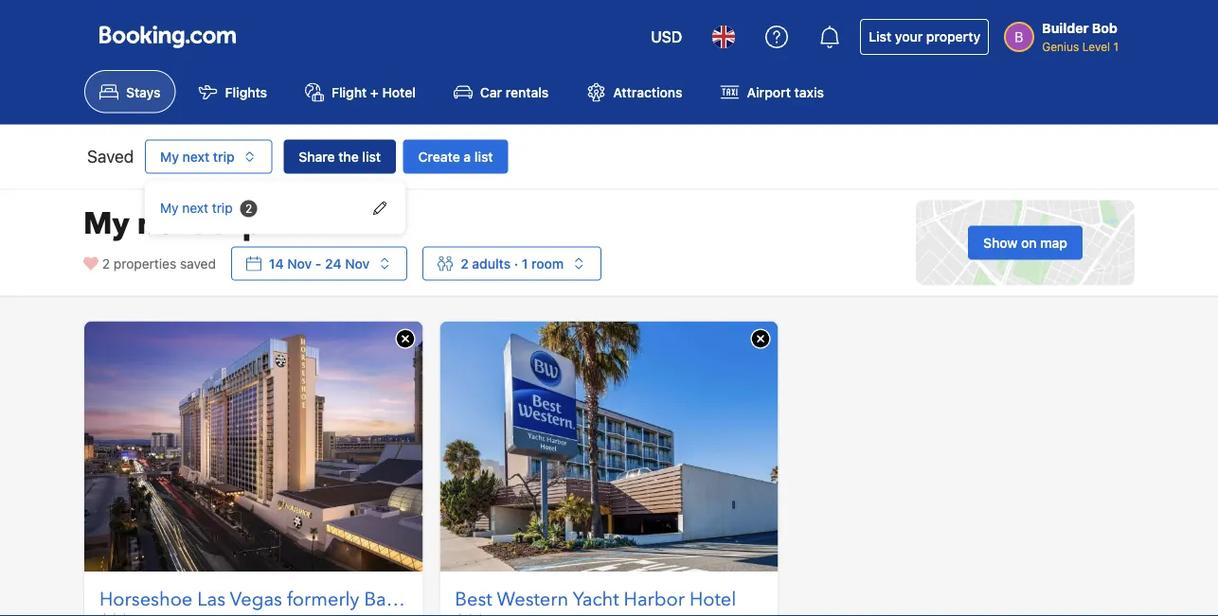 Task type: locate. For each thing, give the bounding box(es) containing it.
best
[[455, 587, 492, 613]]

builder
[[1042, 20, 1089, 36]]

formerly
[[287, 587, 359, 613]]

2 3 stars image from the left
[[455, 614, 485, 617]]

bob
[[1092, 20, 1118, 36]]

genius
[[1042, 40, 1079, 53]]

flights
[[225, 84, 267, 100]]

1 inside the builder bob genius level 1
[[1113, 40, 1119, 53]]

list for create a list
[[474, 149, 493, 164]]

next down flights 'link'
[[182, 149, 210, 164]]

yacht
[[573, 587, 619, 613]]

14
[[269, 256, 284, 271]]

0 horizontal spatial list
[[362, 149, 381, 164]]

my next trip down flights 'link'
[[160, 149, 235, 164]]

stays
[[126, 84, 161, 100]]

bally's
[[364, 587, 418, 613]]

hotel right +
[[382, 84, 416, 100]]

list for share the list
[[362, 149, 381, 164]]

1
[[1113, 40, 1119, 53], [522, 256, 528, 271]]

my
[[160, 149, 179, 164], [160, 200, 179, 215], [83, 203, 129, 244]]

show
[[983, 235, 1018, 250]]

hotel right "harbor"
[[690, 587, 736, 613]]

my right "saved"
[[160, 149, 179, 164]]

3 stars image down horseshoe
[[99, 614, 130, 617]]

list your property link
[[860, 19, 989, 55]]

2 down my next trip "button"
[[245, 202, 252, 215]]

my next trip
[[160, 149, 235, 164], [160, 200, 233, 215], [83, 203, 262, 244]]

horseshoe
[[99, 587, 193, 613]]

saved
[[87, 146, 134, 167]]

next
[[182, 149, 210, 164], [182, 200, 208, 215], [137, 203, 202, 244]]

2 nov from the left
[[345, 256, 370, 271]]

nov left -
[[287, 256, 312, 271]]

create
[[418, 149, 460, 164]]

·
[[514, 256, 518, 271]]

list right the
[[362, 149, 381, 164]]

trip
[[213, 149, 235, 164], [212, 200, 233, 215], [210, 203, 262, 244]]

next up "2 properties saved"
[[137, 203, 202, 244]]

horseshoe las vegas formerly bally's
[[99, 587, 418, 613]]

my up properties
[[83, 203, 129, 244]]

1 nov from the left
[[287, 256, 312, 271]]

flight
[[332, 84, 367, 100]]

level
[[1082, 40, 1110, 53]]

saved
[[180, 256, 216, 271]]

1 horizontal spatial list
[[474, 149, 493, 164]]

0 horizontal spatial 2
[[102, 256, 110, 271]]

1 horizontal spatial 3 stars image
[[455, 614, 485, 617]]

share the list button
[[283, 140, 396, 174]]

2
[[245, 202, 252, 215], [102, 256, 110, 271], [461, 256, 469, 271]]

0 vertical spatial hotel
[[382, 84, 416, 100]]

1 horizontal spatial hotel
[[690, 587, 736, 613]]

harbor
[[624, 587, 685, 613]]

list inside button
[[362, 149, 381, 164]]

3 stars image
[[99, 614, 130, 617], [455, 614, 485, 617]]

0 horizontal spatial hotel
[[382, 84, 416, 100]]

trip down my next trip "button"
[[212, 200, 233, 215]]

0 vertical spatial 1
[[1113, 40, 1119, 53]]

+
[[370, 84, 379, 100]]

1 right level
[[1113, 40, 1119, 53]]

3 stars image down best
[[455, 614, 485, 617]]

2 left properties
[[102, 256, 110, 271]]

1 list from the left
[[362, 149, 381, 164]]

my next trip up "2 properties saved"
[[83, 203, 262, 244]]

my next trip button
[[145, 140, 272, 174]]

western
[[497, 587, 568, 613]]

1 right ·
[[522, 256, 528, 271]]

2 adults                                           · 1 room
[[461, 256, 564, 271]]

2 list from the left
[[474, 149, 493, 164]]

nov
[[287, 256, 312, 271], [345, 256, 370, 271]]

2 left adults
[[461, 256, 469, 271]]

1 3 stars image from the left
[[99, 614, 130, 617]]

my next trip down my next trip "button"
[[160, 200, 233, 215]]

1 horizontal spatial nov
[[345, 256, 370, 271]]

flights link
[[183, 70, 282, 113]]

my up "2 properties saved"
[[160, 200, 179, 215]]

las
[[197, 587, 225, 613]]

list right a
[[474, 149, 493, 164]]

list
[[869, 29, 892, 45]]

usd
[[651, 28, 682, 46]]

0 horizontal spatial nov
[[287, 256, 312, 271]]

1 vertical spatial 1
[[522, 256, 528, 271]]

1 horizontal spatial 1
[[1113, 40, 1119, 53]]

trip down flights 'link'
[[213, 149, 235, 164]]

your
[[895, 29, 923, 45]]

2 horizontal spatial 2
[[461, 256, 469, 271]]

create a list button
[[403, 140, 508, 174]]

nov right 24
[[345, 256, 370, 271]]

stays link
[[84, 70, 176, 113]]

3 stars image for horseshoe las vegas formerly bally's
[[99, 614, 130, 617]]

0 horizontal spatial 3 stars image
[[99, 614, 130, 617]]

2 properties saved
[[102, 256, 216, 271]]

list your property
[[869, 29, 981, 45]]

list inside create a list button
[[474, 149, 493, 164]]

hotel
[[382, 84, 416, 100], [690, 587, 736, 613]]

list
[[362, 149, 381, 164], [474, 149, 493, 164]]

properties
[[114, 256, 176, 271]]

airport taxis
[[747, 84, 824, 100]]

car rentals link
[[438, 70, 564, 113]]

property
[[926, 29, 981, 45]]

1 horizontal spatial 2
[[245, 202, 252, 215]]



Task type: describe. For each thing, give the bounding box(es) containing it.
1 vertical spatial hotel
[[690, 587, 736, 613]]

2 for 2 adults                                           · 1 room
[[461, 256, 469, 271]]

next inside "button"
[[182, 149, 210, 164]]

car rentals
[[480, 84, 549, 100]]

horseshoe las vegas formerly bally's link
[[99, 587, 418, 614]]

trip inside "button"
[[213, 149, 235, 164]]

rentals
[[506, 84, 549, 100]]

-
[[315, 256, 322, 271]]

usd button
[[639, 14, 694, 60]]

create a list
[[418, 149, 493, 164]]

the
[[338, 149, 359, 164]]

next down my next trip "button"
[[182, 200, 208, 215]]

airport
[[747, 84, 791, 100]]

show on map button
[[968, 226, 1083, 260]]

car
[[480, 84, 502, 100]]

best western yacht harbor hotel link
[[455, 587, 763, 614]]

2 for 2
[[245, 202, 252, 215]]

booking.com online hotel reservations image
[[99, 26, 236, 48]]

on
[[1021, 235, 1037, 250]]

3 stars image for best western yacht harbor hotel
[[455, 614, 485, 617]]

flight + hotel
[[332, 84, 416, 100]]

airport taxis link
[[705, 70, 839, 113]]

24
[[325, 256, 342, 271]]

share the list
[[299, 149, 381, 164]]

trip up saved on the left top of the page
[[210, 203, 262, 244]]

14 nov - 24 nov
[[269, 256, 370, 271]]

my next trip inside "button"
[[160, 149, 235, 164]]

share
[[299, 149, 335, 164]]

adults
[[472, 256, 511, 271]]

map
[[1040, 235, 1067, 250]]

a
[[464, 149, 471, 164]]

show on map
[[983, 235, 1067, 250]]

room
[[531, 256, 564, 271]]

attractions
[[613, 84, 683, 100]]

taxis
[[794, 84, 824, 100]]

builder bob genius level 1
[[1042, 20, 1119, 53]]

flight + hotel link
[[290, 70, 431, 113]]

vegas
[[230, 587, 282, 613]]

my inside "button"
[[160, 149, 179, 164]]

best western yacht harbor hotel
[[455, 587, 736, 613]]

attractions link
[[571, 70, 698, 113]]

2 for 2 properties saved
[[102, 256, 110, 271]]

0 horizontal spatial 1
[[522, 256, 528, 271]]



Task type: vqa. For each thing, say whether or not it's contained in the screenshot.
Flights
yes



